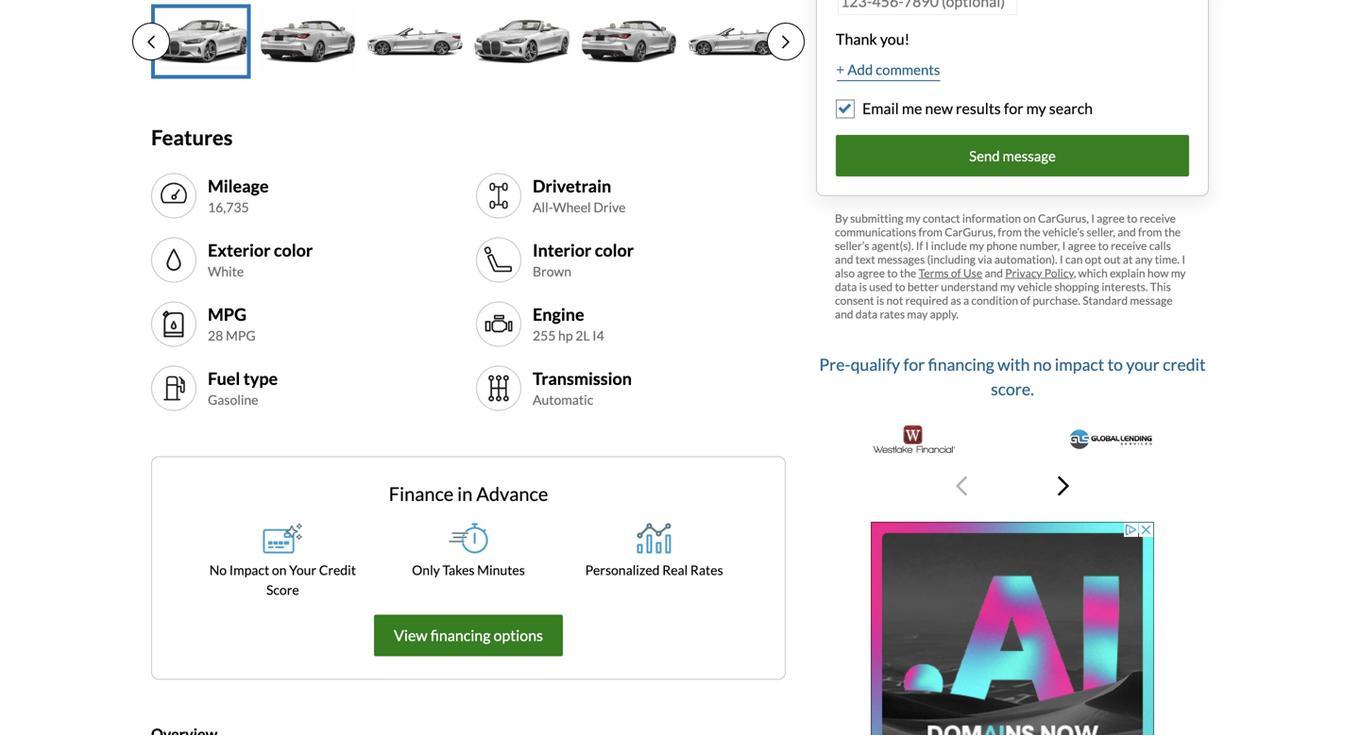 Task type: locate. For each thing, give the bounding box(es) containing it.
on up number,
[[1023, 212, 1036, 225]]

thank you!
[[836, 30, 910, 48]]

1 horizontal spatial cargurus,
[[1038, 212, 1089, 225]]

consent
[[835, 294, 874, 307]]

message down how
[[1130, 294, 1173, 307]]

my left vehicle
[[1000, 280, 1015, 294]]

chevron left image
[[956, 475, 967, 498]]

from up (including
[[919, 225, 943, 239]]

0 horizontal spatial from
[[919, 225, 943, 239]]

color inside interior color brown
[[595, 240, 634, 261]]

1 vertical spatial of
[[1020, 294, 1031, 307]]

my
[[1026, 99, 1046, 118], [906, 212, 921, 225], [969, 239, 984, 253], [1171, 266, 1186, 280], [1000, 280, 1015, 294]]

cargurus, up via
[[945, 225, 996, 239]]

for right results
[[1004, 99, 1023, 118]]

on
[[1023, 212, 1036, 225], [272, 562, 287, 579]]

phone
[[986, 239, 1018, 253]]

receive up explain
[[1111, 239, 1147, 253]]

i
[[1091, 212, 1095, 225], [925, 239, 929, 253], [1062, 239, 1066, 253], [1060, 253, 1063, 266], [1182, 253, 1185, 266]]

condition
[[971, 294, 1018, 307]]

0 horizontal spatial the
[[900, 266, 916, 280]]

credit
[[319, 562, 356, 579]]

interior
[[533, 240, 592, 261]]

engine 255 hp 2l i4
[[533, 304, 604, 344]]

of inside , which explain how my data is used to better understand my vehicle shopping interests. this consent is not required as a condition of purchase. standard message and data rates may apply.
[[1020, 294, 1031, 307]]

advance
[[476, 483, 548, 506]]

the left terms
[[900, 266, 916, 280]]

the up automation).
[[1024, 225, 1040, 239]]

from up automation).
[[998, 225, 1022, 239]]

data
[[835, 280, 857, 294], [856, 307, 878, 321]]

view vehicle photo 4 image
[[472, 4, 572, 79]]

1 horizontal spatial is
[[876, 294, 884, 307]]

in
[[457, 483, 473, 506]]

data down text
[[835, 280, 857, 294]]

the up time.
[[1164, 225, 1181, 239]]

advertisement region
[[871, 522, 1154, 736]]

financing
[[928, 354, 994, 374], [430, 627, 491, 645]]

by submitting my contact information on cargurus, i agree to receive communications from cargurus, from the vehicle's seller, and from the seller's agent(s). if i include my phone number, i agree to receive calls and text messages (including via automation). i can opt out at any time. i also agree to the
[[835, 212, 1185, 280]]

hp
[[558, 328, 573, 344]]

1 horizontal spatial of
[[1020, 294, 1031, 307]]

of left use
[[951, 266, 961, 280]]

drivetrain image
[[484, 181, 514, 211]]

minutes
[[477, 562, 525, 579]]

of down privacy
[[1020, 294, 1031, 307]]

financing left with
[[928, 354, 994, 374]]

for
[[1004, 99, 1023, 118], [903, 354, 925, 374]]

tab list
[[132, 4, 805, 79]]

score
[[266, 582, 299, 598]]

from up any at the right of page
[[1138, 225, 1162, 239]]

cargurus, up number,
[[1038, 212, 1089, 225]]

0 horizontal spatial financing
[[430, 627, 491, 645]]

to inside , which explain how my data is used to better understand my vehicle shopping interests. this consent is not required as a condition of purchase. standard message and data rates may apply.
[[895, 280, 905, 294]]

impact
[[229, 562, 269, 579]]

the
[[1024, 225, 1040, 239], [1164, 225, 1181, 239], [900, 266, 916, 280]]

is left not at the right top
[[876, 294, 884, 307]]

add
[[847, 61, 873, 78]]

mpg right 28
[[226, 328, 256, 344]]

0 vertical spatial on
[[1023, 212, 1036, 225]]

for right qualify
[[903, 354, 925, 374]]

0 vertical spatial mpg
[[208, 304, 247, 325]]

Phone (optional) telephone field
[[838, 0, 1017, 15]]

2 color from the left
[[595, 240, 634, 261]]

view vehicle photo 1 image
[[151, 4, 251, 79]]

view vehicle photo 6 image
[[686, 4, 786, 79]]

personalized real rates
[[585, 562, 723, 579]]

from
[[919, 225, 943, 239], [998, 225, 1022, 239], [1138, 225, 1162, 239]]

can
[[1065, 253, 1083, 266]]

0 vertical spatial message
[[1003, 147, 1056, 164]]

1 horizontal spatial for
[[1004, 99, 1023, 118]]

receive
[[1140, 212, 1176, 225], [1111, 239, 1147, 253]]

0 vertical spatial agree
[[1097, 212, 1125, 225]]

exterior color image
[[159, 245, 189, 275]]

1 vertical spatial message
[[1130, 294, 1173, 307]]

terms of use and privacy policy
[[919, 266, 1074, 280]]

color inside "exterior color white"
[[274, 240, 313, 261]]

understand
[[941, 280, 998, 294]]

include
[[931, 239, 967, 253]]

1 horizontal spatial financing
[[928, 354, 994, 374]]

0 vertical spatial for
[[1004, 99, 1023, 118]]

engine
[[533, 304, 584, 325]]

better
[[908, 280, 939, 294]]

agree right also
[[857, 266, 885, 280]]

message
[[1003, 147, 1056, 164], [1130, 294, 1173, 307]]

personalized
[[585, 562, 660, 579]]

mpg
[[208, 304, 247, 325], [226, 328, 256, 344]]

1 vertical spatial financing
[[430, 627, 491, 645]]

no
[[209, 562, 227, 579]]

1 vertical spatial agree
[[1068, 239, 1096, 253]]

is
[[859, 280, 867, 294], [876, 294, 884, 307]]

1 vertical spatial on
[[272, 562, 287, 579]]

color
[[274, 240, 313, 261], [595, 240, 634, 261]]

how
[[1148, 266, 1169, 280]]

0 horizontal spatial for
[[903, 354, 925, 374]]

your
[[289, 562, 316, 579]]

brown
[[533, 264, 571, 280]]

1 horizontal spatial from
[[998, 225, 1022, 239]]

on up score
[[272, 562, 287, 579]]

message right send
[[1003, 147, 1056, 164]]

0 vertical spatial financing
[[928, 354, 994, 374]]

agree up 'out'
[[1097, 212, 1125, 225]]

by
[[835, 212, 848, 225]]

credit
[[1163, 354, 1206, 374]]

1 vertical spatial for
[[903, 354, 925, 374]]

color right exterior on the top
[[274, 240, 313, 261]]

0 vertical spatial data
[[835, 280, 857, 294]]

privacy policy link
[[1005, 266, 1074, 280]]

0 horizontal spatial on
[[272, 562, 287, 579]]

to
[[1127, 212, 1138, 225], [1098, 239, 1109, 253], [887, 266, 898, 280], [895, 280, 905, 294], [1108, 354, 1123, 374]]

and right use
[[985, 266, 1003, 280]]

2 vertical spatial agree
[[857, 266, 885, 280]]

on inside no impact on your credit score
[[272, 562, 287, 579]]

to right used
[[895, 280, 905, 294]]

on inside by submitting my contact information on cargurus, i agree to receive communications from cargurus, from the vehicle's seller, and from the seller's agent(s). if i include my phone number, i agree to receive calls and text messages (including via automation). i can opt out at any time. i also agree to the
[[1023, 212, 1036, 225]]

is left used
[[859, 280, 867, 294]]

next page image
[[782, 34, 790, 49]]

mileage
[[208, 176, 269, 196]]

mileage image
[[159, 181, 189, 211]]

search
[[1049, 99, 1093, 118]]

score.
[[991, 379, 1034, 399]]

view vehicle photo 2 image
[[258, 4, 358, 79]]

to inside pre-qualify for financing with no impact to your credit score.
[[1108, 354, 1123, 374]]

2 horizontal spatial from
[[1138, 225, 1162, 239]]

apply.
[[930, 307, 959, 321]]

cargurus,
[[1038, 212, 1089, 225], [945, 225, 996, 239]]

1 color from the left
[[274, 240, 313, 261]]

color for interior color
[[595, 240, 634, 261]]

i right if
[[925, 239, 929, 253]]

privacy
[[1005, 266, 1042, 280]]

you!
[[880, 30, 910, 48]]

financing right view
[[430, 627, 491, 645]]

a
[[963, 294, 969, 307]]

to left your
[[1108, 354, 1123, 374]]

to right seller,
[[1127, 212, 1138, 225]]

pre-
[[819, 354, 851, 374]]

no
[[1033, 354, 1052, 374]]

for inside pre-qualify for financing with no impact to your credit score.
[[903, 354, 925, 374]]

color down "drive"
[[595, 240, 634, 261]]

view vehicle photo 5 image
[[579, 4, 679, 79]]

0 horizontal spatial message
[[1003, 147, 1056, 164]]

i right vehicle's
[[1091, 212, 1095, 225]]

receive up calls
[[1140, 212, 1176, 225]]

finance in advance
[[389, 483, 548, 506]]

send message
[[969, 147, 1056, 164]]

0 vertical spatial of
[[951, 266, 961, 280]]

agree up ,
[[1068, 239, 1096, 253]]

data left rates
[[856, 307, 878, 321]]

wheel
[[553, 199, 591, 215]]

agree
[[1097, 212, 1125, 225], [1068, 239, 1096, 253], [857, 266, 885, 280]]

1 horizontal spatial agree
[[1068, 239, 1096, 253]]

1 horizontal spatial color
[[595, 240, 634, 261]]

view vehicle photo 3 image
[[365, 4, 465, 79]]

standard
[[1083, 294, 1128, 307]]

financing inside pre-qualify for financing with no impact to your credit score.
[[928, 354, 994, 374]]

(including
[[927, 253, 976, 266]]

1 horizontal spatial message
[[1130, 294, 1173, 307]]

mpg up 28
[[208, 304, 247, 325]]

1 horizontal spatial on
[[1023, 212, 1036, 225]]

and down also
[[835, 307, 853, 321]]

contact
[[923, 212, 960, 225]]

0 horizontal spatial color
[[274, 240, 313, 261]]

of
[[951, 266, 961, 280], [1020, 294, 1031, 307]]

add comments button
[[836, 58, 941, 82]]

via
[[978, 253, 992, 266]]



Task type: describe. For each thing, give the bounding box(es) containing it.
new
[[925, 99, 953, 118]]

which
[[1078, 266, 1108, 280]]

drivetrain all-wheel drive
[[533, 176, 626, 215]]

1 horizontal spatial the
[[1024, 225, 1040, 239]]

shopping
[[1054, 280, 1100, 294]]

my left search
[[1026, 99, 1046, 118]]

message inside , which explain how my data is used to better understand my vehicle shopping interests. this consent is not required as a condition of purchase. standard message and data rates may apply.
[[1130, 294, 1173, 307]]

thank
[[836, 30, 877, 48]]

interests.
[[1102, 280, 1148, 294]]

use
[[963, 266, 982, 280]]

impact
[[1055, 354, 1104, 374]]

real
[[662, 562, 688, 579]]

view
[[394, 627, 428, 645]]

explain
[[1110, 266, 1145, 280]]

0 horizontal spatial is
[[859, 280, 867, 294]]

3 from from the left
[[1138, 225, 1162, 239]]

agent(s).
[[872, 239, 914, 253]]

white
[[208, 264, 244, 280]]

rates
[[880, 307, 905, 321]]

calls
[[1149, 239, 1171, 253]]

results
[[956, 99, 1001, 118]]

0 horizontal spatial agree
[[857, 266, 885, 280]]

seller,
[[1087, 225, 1115, 239]]

finance
[[389, 483, 454, 506]]

color for exterior color
[[274, 240, 313, 261]]

if
[[916, 239, 923, 253]]

plus image
[[837, 65, 844, 74]]

automation).
[[994, 253, 1058, 266]]

to down the agent(s).
[[887, 266, 898, 280]]

0 horizontal spatial of
[[951, 266, 961, 280]]

view financing options
[[394, 627, 543, 645]]

send message button
[[836, 135, 1189, 177]]

financing inside the "view financing options" button
[[430, 627, 491, 645]]

and inside , which explain how my data is used to better understand my vehicle shopping interests. this consent is not required as a condition of purchase. standard message and data rates may apply.
[[835, 307, 853, 321]]

view financing options button
[[374, 615, 563, 657]]

features
[[151, 125, 233, 150]]

only
[[412, 562, 440, 579]]

out
[[1104, 253, 1121, 266]]

1 vertical spatial receive
[[1111, 239, 1147, 253]]

pre-qualify for financing with no impact to your credit score. button
[[816, 344, 1209, 515]]

also
[[835, 266, 855, 280]]

mileage 16,735
[[208, 176, 269, 215]]

1 from from the left
[[919, 225, 943, 239]]

i right time.
[[1182, 253, 1185, 266]]

all-
[[533, 199, 553, 215]]

only takes minutes
[[412, 562, 525, 579]]

pre-qualify for financing with no impact to your credit score.
[[819, 354, 1206, 399]]

submitting
[[850, 212, 904, 225]]

email
[[862, 99, 899, 118]]

at
[[1123, 253, 1133, 266]]

to left at in the top right of the page
[[1098, 239, 1109, 253]]

number,
[[1020, 239, 1060, 253]]

fuel type image
[[159, 374, 189, 404]]

options
[[493, 627, 543, 645]]

i left can
[[1060, 253, 1063, 266]]

2 horizontal spatial the
[[1164, 225, 1181, 239]]

and left text
[[835, 253, 853, 266]]

required
[[905, 294, 948, 307]]

i right number,
[[1062, 239, 1066, 253]]

this
[[1150, 280, 1171, 294]]

1 vertical spatial data
[[856, 307, 878, 321]]

interior color brown
[[533, 240, 634, 280]]

seller's
[[835, 239, 869, 253]]

email me new results for my search
[[862, 99, 1093, 118]]

0 horizontal spatial cargurus,
[[945, 225, 996, 239]]

information
[[962, 212, 1021, 225]]

your
[[1126, 354, 1160, 374]]

message inside send message button
[[1003, 147, 1056, 164]]

takes
[[443, 562, 475, 579]]

gasoline
[[208, 392, 258, 408]]

add comments
[[847, 61, 940, 78]]

chevron right image
[[1058, 475, 1069, 498]]

me
[[902, 99, 922, 118]]

my up if
[[906, 212, 921, 225]]

exterior color white
[[208, 240, 313, 280]]

1 vertical spatial mpg
[[226, 328, 256, 344]]

as
[[951, 294, 961, 307]]

vehicle's
[[1043, 225, 1084, 239]]

my right how
[[1171, 266, 1186, 280]]

terms
[[919, 266, 949, 280]]

not
[[886, 294, 903, 307]]

messages
[[878, 253, 925, 266]]

opt
[[1085, 253, 1102, 266]]

fuel
[[208, 368, 240, 389]]

automatic
[[533, 392, 593, 408]]

my left phone
[[969, 239, 984, 253]]

transmission image
[[484, 374, 514, 404]]

drive
[[593, 199, 626, 215]]

transmission
[[533, 368, 632, 389]]

16,735
[[208, 199, 249, 215]]

0 vertical spatial receive
[[1140, 212, 1176, 225]]

communications
[[835, 225, 916, 239]]

drivetrain
[[533, 176, 611, 196]]

no impact on your credit score
[[209, 562, 356, 598]]

255
[[533, 328, 556, 344]]

and right seller,
[[1118, 225, 1136, 239]]

2 horizontal spatial agree
[[1097, 212, 1125, 225]]

exterior
[[208, 240, 271, 261]]

text
[[856, 253, 875, 266]]

2 from from the left
[[998, 225, 1022, 239]]

fuel type gasoline
[[208, 368, 278, 408]]

interior color image
[[484, 245, 514, 275]]

purchase.
[[1033, 294, 1080, 307]]

mpg image
[[159, 309, 189, 340]]

28
[[208, 328, 223, 344]]

mpg 28 mpg
[[208, 304, 256, 344]]

with
[[998, 354, 1030, 374]]

prev page image
[[147, 34, 155, 49]]

i4
[[593, 328, 604, 344]]

transmission automatic
[[533, 368, 632, 408]]

engine image
[[484, 309, 514, 340]]

comments
[[876, 61, 940, 78]]



Task type: vqa. For each thing, say whether or not it's contained in the screenshot.


